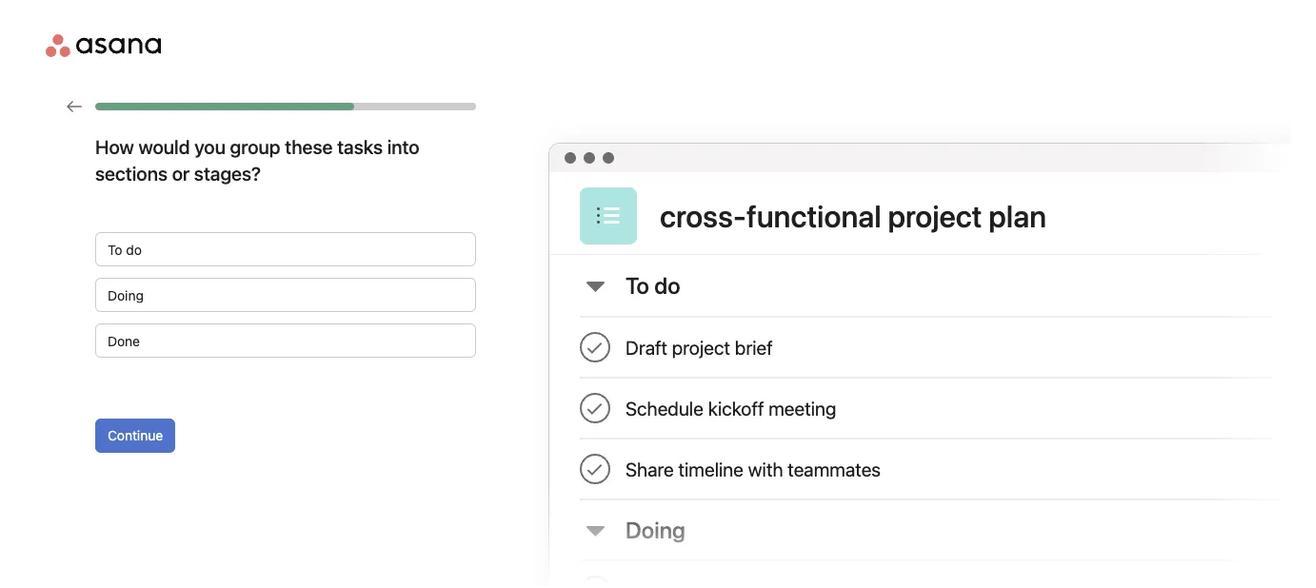 Task type: locate. For each thing, give the bounding box(es) containing it.
would
[[138, 135, 190, 158]]

kickoff
[[708, 397, 764, 419]]

how
[[95, 135, 134, 158]]

cell
[[580, 562, 1291, 587]]

timeline
[[678, 458, 744, 480]]

schedule
[[626, 397, 704, 419]]

or stages?
[[172, 162, 261, 184]]

None text field
[[95, 232, 476, 267], [95, 278, 476, 312], [95, 232, 476, 267], [95, 278, 476, 312]]

None text field
[[95, 324, 476, 358]]

into
[[387, 135, 419, 158]]

you
[[194, 135, 226, 158]]

share timeline with teammates
[[626, 458, 881, 480]]

draft project brief
[[626, 336, 773, 358]]

cross-functional project plan
[[660, 198, 1046, 234]]

project
[[672, 336, 730, 358]]

table
[[549, 255, 1291, 587]]

table containing to do
[[549, 255, 1291, 587]]

how would you group these tasks into sections or stages?
[[95, 135, 419, 184]]

schedule kickoff meeting
[[626, 397, 836, 419]]

continue
[[108, 428, 163, 444]]

sections
[[95, 162, 168, 184]]



Task type: describe. For each thing, give the bounding box(es) containing it.
go back image
[[67, 99, 82, 114]]

draft project brief cell
[[580, 318, 1291, 377]]

to do cell
[[580, 255, 696, 316]]

doing
[[626, 517, 686, 544]]

with
[[748, 458, 783, 480]]

these
[[285, 135, 333, 158]]

doing cell
[[580, 501, 701, 560]]

group
[[230, 135, 280, 158]]

draft
[[626, 336, 667, 358]]

asana image
[[46, 34, 161, 57]]

share
[[626, 458, 674, 480]]

cross-
[[660, 198, 747, 234]]

brief
[[735, 336, 773, 358]]

to do
[[626, 272, 680, 299]]

tasks
[[337, 135, 383, 158]]

functional
[[747, 198, 881, 234]]

schedule kickoff meeting cell
[[580, 379, 1291, 438]]

how would you group these tasks into sections or stages? element
[[95, 232, 476, 358]]

continue button
[[95, 419, 175, 453]]

meeting
[[769, 397, 836, 419]]

teammates
[[788, 458, 881, 480]]

share timeline with teammates cell
[[580, 440, 1291, 499]]

listmulticoloricon image
[[597, 205, 620, 228]]

project plan
[[888, 198, 1046, 234]]



Task type: vqa. For each thing, say whether or not it's contained in the screenshot.
when
no



